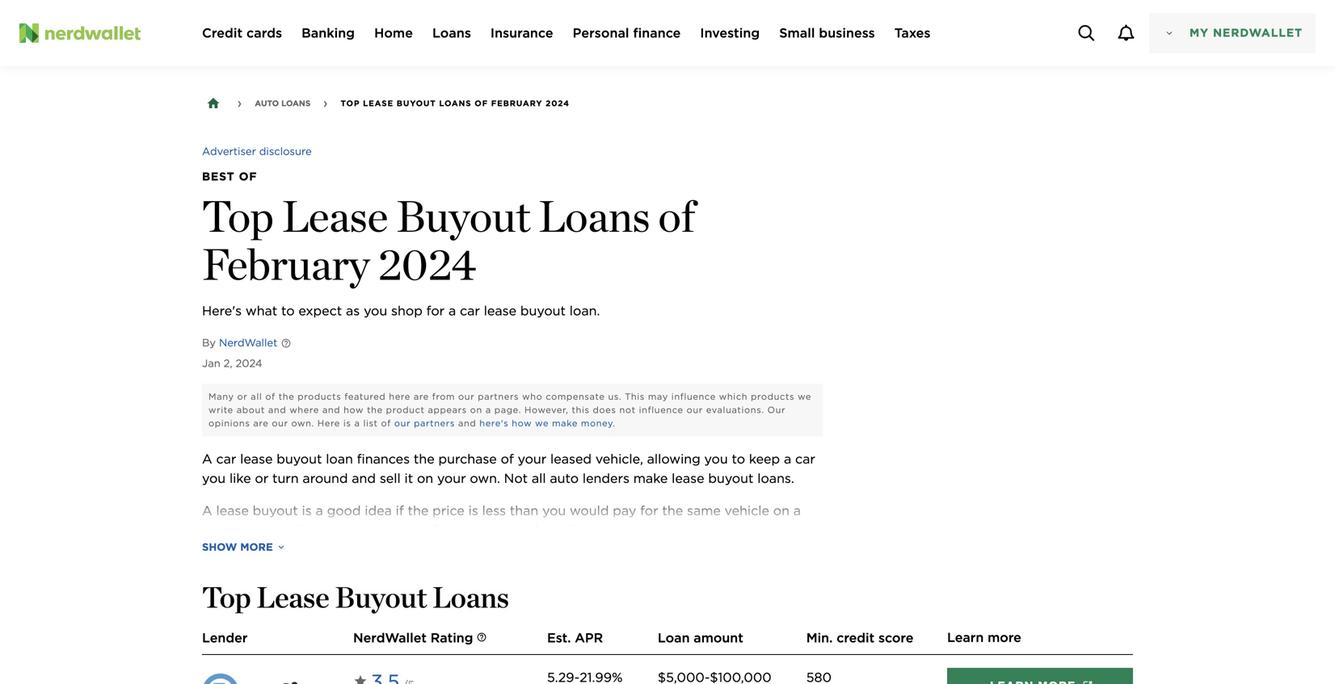 Task type: locate. For each thing, give the bounding box(es) containing it.
our
[[458, 392, 475, 402], [687, 405, 703, 415], [272, 418, 288, 429], [394, 418, 411, 429]]

make down allowing
[[633, 471, 668, 486]]

1 horizontal spatial february
[[491, 99, 543, 108]]

partners up page.
[[478, 392, 519, 402]]

does
[[593, 405, 616, 415]]

expect
[[298, 303, 342, 319]]

0 horizontal spatial you
[[202, 471, 226, 486]]

1 vertical spatial all
[[532, 471, 546, 486]]

are
[[414, 392, 429, 402], [253, 418, 269, 429]]

2 vertical spatial lease
[[672, 471, 704, 486]]

small
[[779, 25, 815, 41]]

and left sell
[[352, 471, 376, 486]]

0 vertical spatial are
[[414, 392, 429, 402]]

are down about
[[253, 418, 269, 429]]

›
[[238, 97, 242, 110], [323, 97, 328, 110]]

auto
[[550, 471, 579, 486]]

2 vertical spatial 2024
[[236, 357, 262, 370]]

nerdwallet home page link
[[19, 23, 183, 43]]

1 horizontal spatial all
[[532, 471, 546, 486]]

loan.
[[570, 303, 600, 319]]

car
[[460, 303, 480, 319], [216, 451, 236, 467], [795, 451, 815, 467]]

loans
[[432, 25, 471, 41], [281, 99, 311, 108], [439, 99, 472, 108], [538, 190, 650, 242], [432, 580, 509, 615]]

car right a
[[216, 451, 236, 467]]

loan
[[326, 451, 353, 467]]

0 vertical spatial 2024
[[546, 99, 570, 108]]

est.
[[547, 630, 571, 646]]

top lease buyout loans of february 2024 down loans button at the left top of page
[[341, 99, 570, 108]]

nerdwallet inside button
[[353, 630, 427, 646]]

0 horizontal spatial the
[[279, 392, 294, 402]]

shop
[[391, 303, 422, 319]]

how down page.
[[512, 418, 532, 429]]

0 vertical spatial top lease buyout loans of february 2024
[[341, 99, 570, 108]]

a up loans.
[[784, 451, 791, 467]]

products up the where
[[298, 392, 341, 402]]

buyout
[[397, 99, 436, 108], [396, 190, 530, 242], [335, 580, 427, 615]]

top lease buyout loans
[[202, 580, 509, 615]]

to inside a car lease buyout loan finances the purchase of your leased vehicle, allowing you to keep a car you like or turn around and sell it on your own. not all auto lenders make lease buyout loans.
[[732, 451, 745, 467]]

to right what
[[281, 303, 295, 319]]

2 horizontal spatial the
[[414, 451, 435, 467]]

products up our
[[751, 392, 794, 402]]

on inside a car lease buyout loan finances the purchase of your leased vehicle, allowing you to keep a car you like or turn around and sell it on your own. not all auto lenders make lease buyout loans.
[[417, 471, 433, 486]]

a right for
[[448, 303, 456, 319]]

advertiser disclosure button
[[202, 144, 312, 159]]

0 horizontal spatial ›
[[238, 97, 242, 110]]

lease down allowing
[[672, 471, 704, 486]]

1 horizontal spatial are
[[414, 392, 429, 402]]

2 › from the left
[[323, 97, 328, 110]]

page.
[[494, 405, 521, 415]]

› right back to nerdwallet homepage 'image'
[[238, 97, 242, 110]]

1 vertical spatial nerdwallet
[[219, 337, 277, 349]]

or right like
[[255, 471, 268, 486]]

loans.
[[757, 471, 794, 486]]

loans button
[[432, 23, 471, 43]]

0 horizontal spatial we
[[535, 418, 549, 429]]

0 vertical spatial your
[[518, 451, 546, 467]]

0 vertical spatial on
[[470, 405, 482, 415]]

0 vertical spatial the
[[279, 392, 294, 402]]

we inside the many or all of the products featured here are from our partners who compensate us. this may influence which products we write about and where and how the product appears on a page. however, this does not influence our evaluations. our opinions are our own. here is a list of
[[798, 392, 811, 402]]

you down a
[[202, 471, 226, 486]]

home button
[[374, 23, 413, 43]]

0 horizontal spatial own.
[[291, 418, 314, 429]]

1 vertical spatial top
[[202, 190, 274, 242]]

advertiser disclosure
[[202, 145, 312, 157]]

finances
[[357, 451, 410, 467]]

1 horizontal spatial to
[[732, 451, 745, 467]]

1 horizontal spatial partners
[[478, 392, 519, 402]]

buyout
[[520, 303, 566, 319], [277, 451, 322, 467], [708, 471, 754, 486]]

top lease buyout loans of february 2024 up for
[[202, 190, 694, 290]]

search element
[[1067, 13, 1106, 53]]

2 products from the left
[[751, 392, 794, 402]]

nerdwallet up the jan 2, 2024
[[219, 337, 277, 349]]

product
[[386, 405, 425, 415]]

my nerdwallet link
[[1149, 13, 1316, 53]]

0 horizontal spatial february
[[202, 238, 370, 290]]

nerdwallet rating image
[[476, 632, 487, 643]]

the up the where
[[279, 392, 294, 402]]

and right about
[[268, 405, 286, 415]]

lender button
[[202, 629, 248, 648]]

1 vertical spatial your
[[437, 471, 466, 486]]

nerdwallet for nerdwallet link
[[219, 337, 277, 349]]

car right for
[[460, 303, 480, 319]]

2 vertical spatial buyout
[[335, 580, 427, 615]]

lenders
[[583, 471, 629, 486]]

0 vertical spatial nerdwallet
[[1213, 26, 1303, 40]]

lease up like
[[240, 451, 273, 467]]

around
[[303, 471, 348, 486]]

and
[[268, 405, 286, 415], [322, 405, 340, 415], [458, 418, 476, 429], [352, 471, 376, 486]]

how
[[344, 405, 364, 415], [512, 418, 532, 429]]

jan
[[202, 357, 220, 370]]

best
[[202, 170, 235, 183]]

on right the it at bottom left
[[417, 471, 433, 486]]

of
[[475, 99, 488, 108], [239, 170, 257, 183], [658, 190, 694, 242], [265, 392, 275, 402], [381, 418, 391, 429], [501, 451, 514, 467]]

back to nerdwallet homepage image
[[206, 96, 221, 111]]

advertiser
[[202, 145, 256, 157]]

0 horizontal spatial buyout
[[277, 451, 322, 467]]

top right the auto loans
[[341, 99, 360, 108]]

0 horizontal spatial to
[[281, 303, 295, 319]]

1 vertical spatial or
[[255, 471, 268, 486]]

are up product
[[414, 392, 429, 402]]

min.
[[806, 630, 833, 646]]

0 horizontal spatial or
[[237, 392, 248, 402]]

0 vertical spatial all
[[251, 392, 262, 402]]

the up list
[[367, 405, 383, 415]]

1 vertical spatial the
[[367, 405, 383, 415]]

1 horizontal spatial make
[[633, 471, 668, 486]]

all up about
[[251, 392, 262, 402]]

nerdwallet right my
[[1213, 26, 1303, 40]]

february up what
[[202, 238, 370, 290]]

1 vertical spatial buyout
[[396, 190, 530, 242]]

loan
[[658, 630, 690, 646]]

you
[[364, 303, 387, 319], [704, 451, 728, 467], [202, 471, 226, 486]]

buyout left loan.
[[520, 303, 566, 319]]

us.
[[608, 392, 622, 402]]

a car lease buyout loan finances the purchase of your leased vehicle, allowing you to keep a car you like or turn around and sell it on your own. not all auto lenders make lease buyout loans. button
[[202, 450, 823, 527]]

0 horizontal spatial partners
[[414, 418, 455, 429]]

purchase
[[438, 451, 497, 467]]

0 horizontal spatial lease
[[240, 451, 273, 467]]

and down appears
[[458, 418, 476, 429]]

from
[[432, 392, 455, 402]]

many
[[208, 392, 234, 402]]

buyout inside top lease buyout loans of february 2024
[[396, 190, 530, 242]]

the down the our partners link
[[414, 451, 435, 467]]

personal finance
[[573, 25, 681, 41]]

1 vertical spatial buyout
[[277, 451, 322, 467]]

buyout down keep
[[708, 471, 754, 486]]

0 vertical spatial we
[[798, 392, 811, 402]]

1 horizontal spatial you
[[364, 303, 387, 319]]

small business
[[779, 25, 875, 41]]

1 horizontal spatial own.
[[470, 471, 500, 486]]

banking button
[[302, 23, 355, 43]]

2 vertical spatial nerdwallet
[[353, 630, 427, 646]]

0 vertical spatial how
[[344, 405, 364, 415]]

1 horizontal spatial we
[[798, 392, 811, 402]]

› right the auto loans
[[323, 97, 328, 110]]

it
[[404, 471, 413, 486]]

top lease buyout loans of february 2024
[[341, 99, 570, 108], [202, 190, 694, 290]]

not
[[504, 471, 528, 486]]

1 vertical spatial lease
[[240, 451, 273, 467]]

0 horizontal spatial make
[[552, 418, 578, 429]]

our right from
[[458, 392, 475, 402]]

0 vertical spatial buyout
[[520, 303, 566, 319]]

taxes button
[[894, 23, 931, 43]]

our partners link
[[394, 418, 455, 429]]

all right not
[[532, 471, 546, 486]]

taxes
[[894, 25, 931, 41]]

0 horizontal spatial 2024
[[236, 357, 262, 370]]

1 vertical spatial we
[[535, 418, 549, 429]]

1 horizontal spatial your
[[518, 451, 546, 467]]

we down however, at the bottom left
[[535, 418, 549, 429]]

make down this
[[552, 418, 578, 429]]

1 vertical spatial own.
[[470, 471, 500, 486]]

however,
[[524, 405, 569, 415]]

your down purchase
[[437, 471, 466, 486]]

nerdwallet down top lease buyout loans
[[353, 630, 427, 646]]

influence down may
[[639, 405, 683, 415]]

2 horizontal spatial lease
[[672, 471, 704, 486]]

2 horizontal spatial buyout
[[708, 471, 754, 486]]

appears
[[428, 405, 467, 415]]

0 vertical spatial you
[[364, 303, 387, 319]]

1 horizontal spatial ›
[[323, 97, 328, 110]]

car right keep
[[795, 451, 815, 467]]

1 horizontal spatial or
[[255, 471, 268, 486]]

own. down purchase
[[470, 471, 500, 486]]

1 vertical spatial make
[[633, 471, 668, 486]]

own. down the where
[[291, 418, 314, 429]]

2 horizontal spatial nerdwallet
[[1213, 26, 1303, 40]]

2024 down nerdwallet link
[[236, 357, 262, 370]]

how up is
[[344, 405, 364, 415]]

not
[[619, 405, 636, 415]]

or up about
[[237, 392, 248, 402]]

0 vertical spatial or
[[237, 392, 248, 402]]

show
[[202, 541, 237, 554]]

2024 up for
[[378, 238, 476, 290]]

1 vertical spatial on
[[417, 471, 433, 486]]

make
[[552, 418, 578, 429], [633, 471, 668, 486]]

influence
[[671, 392, 716, 402], [639, 405, 683, 415]]

your up not
[[518, 451, 546, 467]]

0 horizontal spatial are
[[253, 418, 269, 429]]

search image
[[1078, 25, 1095, 41]]

nerdwallet
[[1213, 26, 1303, 40], [219, 337, 277, 349], [353, 630, 427, 646]]

0 vertical spatial to
[[281, 303, 295, 319]]

our left evaluations.
[[687, 405, 703, 415]]

we right which
[[798, 392, 811, 402]]

top up lender
[[202, 580, 251, 615]]

about
[[237, 405, 265, 415]]

we
[[798, 392, 811, 402], [535, 418, 549, 429]]

february down insurance button
[[491, 99, 543, 108]]

0 vertical spatial own.
[[291, 418, 314, 429]]

1 › from the left
[[238, 97, 242, 110]]

business
[[819, 25, 875, 41]]

2024 down insurance button
[[546, 99, 570, 108]]

top down 'best of'
[[202, 190, 274, 242]]

2 vertical spatial lease
[[256, 580, 329, 615]]

1 horizontal spatial nerdwallet
[[353, 630, 427, 646]]

0 horizontal spatial on
[[417, 471, 433, 486]]

2 vertical spatial the
[[414, 451, 435, 467]]

our down product
[[394, 418, 411, 429]]

on up the here's
[[470, 405, 482, 415]]

to left keep
[[732, 451, 745, 467]]

0 vertical spatial buyout
[[397, 99, 436, 108]]

1 vertical spatial you
[[704, 451, 728, 467]]

partners down appears
[[414, 418, 455, 429]]

on
[[470, 405, 482, 415], [417, 471, 433, 486]]

our left here
[[272, 418, 288, 429]]

0 horizontal spatial products
[[298, 392, 341, 402]]

1 vertical spatial 2024
[[378, 238, 476, 290]]

1 horizontal spatial on
[[470, 405, 482, 415]]

you right as
[[364, 303, 387, 319]]

may
[[648, 392, 668, 402]]

best of
[[202, 170, 257, 183]]

influence right may
[[671, 392, 716, 402]]

here's
[[202, 303, 242, 319]]

1 vertical spatial top lease buyout loans of february 2024
[[202, 190, 694, 290]]

compensate
[[546, 392, 605, 402]]

1 horizontal spatial products
[[751, 392, 794, 402]]

lease right for
[[484, 303, 516, 319]]

1 horizontal spatial how
[[512, 418, 532, 429]]

top
[[341, 99, 360, 108], [202, 190, 274, 242], [202, 580, 251, 615]]

0 vertical spatial partners
[[478, 392, 519, 402]]

0 horizontal spatial how
[[344, 405, 364, 415]]

insurance button
[[490, 23, 553, 43]]

buyout up "turn" at bottom left
[[277, 451, 322, 467]]

you right allowing
[[704, 451, 728, 467]]

banking
[[302, 25, 355, 41]]

0 vertical spatial lease
[[484, 303, 516, 319]]

0 horizontal spatial all
[[251, 392, 262, 402]]

jan 2, 2024
[[202, 357, 262, 370]]



Task type: describe. For each thing, give the bounding box(es) containing it.
own. inside the many or all of the products featured here are from our partners who compensate us. this may influence which products we write about and where and how the product appears on a page. however, this does not influence our evaluations. our opinions are our own. here is a list of
[[291, 418, 314, 429]]

a inside a car lease buyout loan finances the purchase of your leased vehicle, allowing you to keep a car you like or turn around and sell it on your own. not all auto lenders make lease buyout loans.
[[784, 451, 791, 467]]

0 vertical spatial february
[[491, 99, 543, 108]]

here's
[[479, 418, 509, 429]]

my
[[1190, 26, 1209, 40]]

credit cards button
[[202, 23, 282, 43]]

is
[[343, 418, 351, 429]]

of inside a car lease buyout loan finances the purchase of your leased vehicle, allowing you to keep a car you like or turn around and sell it on your own. not all auto lenders make lease buyout loans.
[[501, 451, 514, 467]]

1 vertical spatial lease
[[282, 190, 388, 242]]

all inside a car lease buyout loan finances the purchase of your leased vehicle, allowing you to keep a car you like or turn around and sell it on your own. not all auto lenders make lease buyout loans.
[[532, 471, 546, 486]]

my nerdwallet
[[1190, 26, 1303, 40]]

here's what to expect as you shop for a car lease buyout loan.
[[202, 303, 600, 319]]

on inside the many or all of the products featured here are from our partners who compensate us. this may influence which products we write about and where and how the product appears on a page. however, this does not influence our evaluations. our opinions are our own. here is a list of
[[470, 405, 482, 415]]

personal
[[573, 25, 629, 41]]

1 horizontal spatial car
[[460, 303, 480, 319]]

and up here
[[322, 405, 340, 415]]

1 vertical spatial how
[[512, 418, 532, 429]]

2 vertical spatial top
[[202, 580, 251, 615]]

small business button
[[779, 23, 875, 43]]

allowing
[[647, 451, 700, 467]]

keep
[[749, 451, 780, 467]]

rating
[[431, 630, 473, 646]]

sell
[[380, 471, 401, 486]]

this
[[625, 392, 645, 402]]

vehicle,
[[595, 451, 643, 467]]

investing button
[[700, 23, 760, 43]]

refijet image
[[202, 668, 340, 684]]

a right is
[[354, 418, 360, 429]]

write
[[208, 405, 233, 415]]

2 horizontal spatial 2024
[[546, 99, 570, 108]]

a car lease buyout loan finances the purchase of your leased vehicle, allowing you to keep a car you like or turn around and sell it on your own. not all auto lenders make lease buyout loans.
[[202, 451, 815, 486]]

auto loans link
[[255, 99, 311, 108]]

which
[[719, 392, 748, 402]]

all inside the many or all of the products featured here are from our partners who compensate us. this may influence which products we write about and where and how the product appears on a page. however, this does not influence our evaluations. our opinions are our own. here is a list of
[[251, 392, 262, 402]]

amount
[[694, 630, 743, 646]]

0 vertical spatial make
[[552, 418, 578, 429]]

1 horizontal spatial 2024
[[378, 238, 476, 290]]

the inside a car lease buyout loan finances the purchase of your leased vehicle, allowing you to keep a car you like or turn around and sell it on your own. not all auto lenders make lease buyout loans.
[[414, 451, 435, 467]]

est. apr
[[547, 630, 603, 646]]

2,
[[224, 357, 232, 370]]

or inside the many or all of the products featured here are from our partners who compensate us. this may influence which products we write about and where and how the product appears on a page. however, this does not influence our evaluations. our opinions are our own. here is a list of
[[237, 392, 248, 402]]

a up the here's
[[486, 405, 491, 415]]

0 vertical spatial lease
[[363, 99, 394, 108]]

2 horizontal spatial car
[[795, 451, 815, 467]]

1 vertical spatial february
[[202, 238, 370, 290]]

many or all of the products featured here are from our partners who compensate us. this may influence which products we write about and where and how the product appears on a page. however, this does not influence our evaluations. our opinions are our own. here is a list of
[[208, 392, 811, 429]]

show more button
[[202, 540, 287, 555]]

show more
[[202, 541, 273, 554]]

what
[[246, 303, 277, 319]]

disclosure
[[259, 145, 312, 157]]

loan amount button
[[658, 629, 743, 648]]

money
[[581, 418, 613, 429]]

and inside a car lease buyout loan finances the purchase of your leased vehicle, allowing you to keep a car you like or turn around and sell it on your own. not all auto lenders make lease buyout loans.
[[352, 471, 376, 486]]

evaluations.
[[706, 405, 764, 415]]

2 horizontal spatial you
[[704, 451, 728, 467]]

insurance
[[490, 25, 553, 41]]

1 products from the left
[[298, 392, 341, 402]]

or inside a car lease buyout loan finances the purchase of your leased vehicle, allowing you to keep a car you like or turn around and sell it on your own. not all auto lenders make lease buyout loans.
[[255, 471, 268, 486]]

here
[[389, 392, 410, 402]]

2 vertical spatial buyout
[[708, 471, 754, 486]]

auto loans
[[255, 99, 311, 108]]

partners inside the many or all of the products featured here are from our partners who compensate us. this may influence which products we write about and where and how the product appears on a page. however, this does not influence our evaluations. our opinions are our own. here is a list of
[[478, 392, 519, 402]]

nerdwallet rating
[[353, 630, 473, 646]]

rated 3.5 out of 5 stars element
[[353, 668, 534, 684]]

apr
[[575, 630, 603, 646]]

investing
[[700, 25, 760, 41]]

own. inside a car lease buyout loan finances the purchase of your leased vehicle, allowing you to keep a car you like or turn around and sell it on your own. not all auto lenders make lease buyout loans.
[[470, 471, 500, 486]]

.
[[613, 418, 615, 429]]

1 horizontal spatial the
[[367, 405, 383, 415]]

auto
[[255, 99, 279, 108]]

1 horizontal spatial buyout
[[520, 303, 566, 319]]

nerdwallet home page image
[[19, 23, 39, 43]]

score
[[878, 630, 914, 646]]

0 vertical spatial top
[[341, 99, 360, 108]]

our partners and here's how we make money .
[[394, 418, 615, 429]]

min. credit score button
[[806, 629, 914, 648]]

loan amount
[[658, 630, 743, 646]]

more
[[988, 630, 1021, 646]]

nerdwallet for nerdwallet rating
[[353, 630, 427, 646]]

turn
[[272, 471, 299, 486]]

1 vertical spatial partners
[[414, 418, 455, 429]]

opinions
[[208, 418, 250, 429]]

featured
[[344, 392, 386, 402]]

0 horizontal spatial your
[[437, 471, 466, 486]]

a
[[202, 451, 212, 467]]

learn more
[[947, 630, 1021, 646]]

where
[[289, 405, 319, 415]]

as
[[346, 303, 360, 319]]

1 vertical spatial influence
[[639, 405, 683, 415]]

1 horizontal spatial lease
[[484, 303, 516, 319]]

here
[[317, 418, 340, 429]]

credit
[[202, 25, 243, 41]]

1 vertical spatial are
[[253, 418, 269, 429]]

home
[[374, 25, 413, 41]]

2 vertical spatial you
[[202, 471, 226, 486]]

our
[[767, 405, 786, 415]]

who
[[522, 392, 543, 402]]

lender
[[202, 630, 248, 646]]

here's how we make money link
[[479, 418, 613, 429]]

est. apr button
[[547, 629, 603, 648]]

0 vertical spatial influence
[[671, 392, 716, 402]]

list
[[363, 418, 378, 429]]

finance
[[633, 25, 681, 41]]

0 horizontal spatial car
[[216, 451, 236, 467]]

more
[[240, 541, 273, 554]]

make inside a car lease buyout loan finances the purchase of your leased vehicle, allowing you to keep a car you like or turn around and sell it on your own. not all auto lenders make lease buyout loans.
[[633, 471, 668, 486]]

min. credit score
[[806, 630, 914, 646]]

this
[[572, 405, 590, 415]]

how inside the many or all of the products featured here are from our partners who compensate us. this may influence which products we write about and where and how the product appears on a page. however, this does not influence our evaluations. our opinions are our own. here is a list of
[[344, 405, 364, 415]]

nerdwallet rating button
[[353, 629, 487, 648]]

credit
[[837, 630, 875, 646]]

credit cards
[[202, 25, 282, 41]]



Task type: vqa. For each thing, say whether or not it's contained in the screenshot.
monthly to the bottom
no



